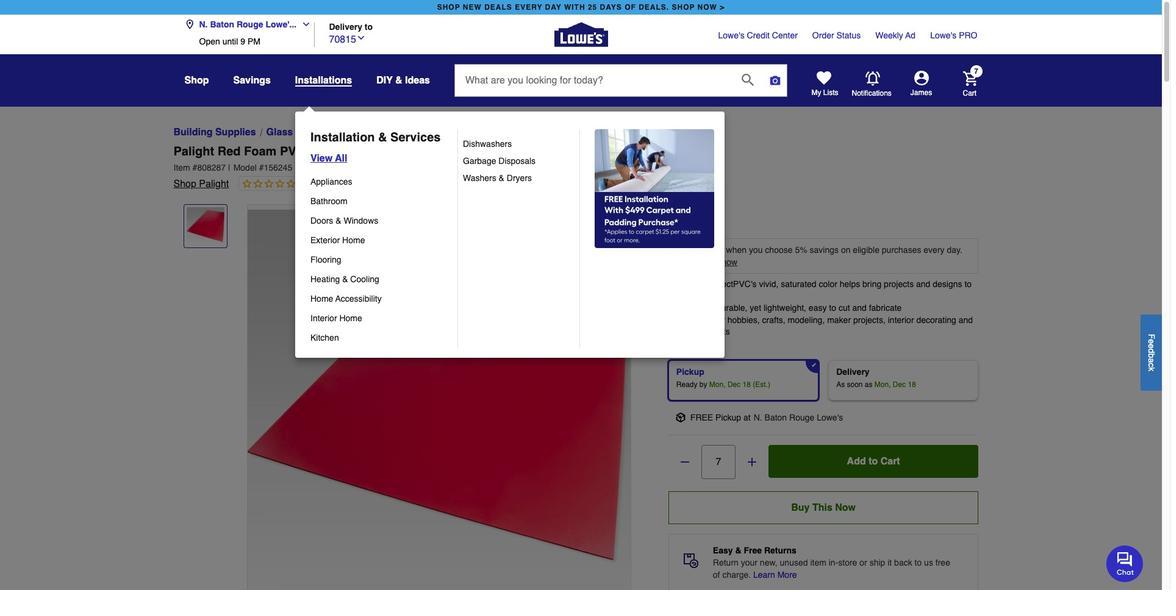 Task type: describe. For each thing, give the bounding box(es) containing it.
savings
[[810, 245, 839, 255]]

installations
[[295, 75, 352, 86]]

weekly ad
[[876, 31, 916, 40]]

designs
[[933, 280, 963, 289]]

lowe's for lowe's pro
[[931, 31, 957, 40]]

day.
[[947, 245, 963, 255]]

interior
[[311, 314, 337, 323]]

to inside "add to cart" button
[[869, 456, 878, 467]]

foam pvc sheets link
[[348, 125, 432, 140]]

item
[[174, 163, 190, 173]]

lowe's credit center link
[[719, 29, 798, 42]]

order status link
[[813, 29, 861, 42]]

bathroom
[[311, 197, 348, 206]]

diy
[[377, 75, 393, 86]]

appliances
[[311, 177, 352, 187]]

0 vertical spatial foam
[[348, 127, 374, 138]]

savings button
[[233, 70, 271, 92]]

and right decorating at the bottom of the page
[[959, 315, 973, 325]]

dec inside pickup ready by mon, dec 18 (est.)
[[728, 381, 741, 389]]

palight red foam pvc sheet (actual: 24-in x 48-in) item # 808287 | model # 156245
[[174, 145, 469, 173]]

$35.27 when you choose 5% savings on eligible purchases every day. learn how
[[698, 245, 963, 267]]

flooring
[[311, 255, 342, 265]]

70815
[[329, 34, 356, 45]]

808287
[[197, 163, 226, 173]]

& for ideas
[[396, 75, 403, 86]]

home for exterior home
[[342, 236, 365, 245]]

sheets
[[400, 127, 432, 138]]

buy this now button
[[669, 492, 979, 525]]

delivery for as
[[837, 367, 870, 377]]

delivery to
[[329, 22, 373, 31]]

& for cooling
[[342, 275, 348, 284]]

my lists
[[812, 88, 839, 97]]

red
[[218, 145, 241, 159]]

ideas
[[405, 75, 430, 86]]

doors
[[311, 216, 333, 226]]

ready
[[677, 381, 698, 389]]

your
[[741, 558, 758, 568]]

palight for projectpvc's
[[679, 280, 705, 289]]

9
[[241, 37, 245, 46]]

diy & ideas button
[[377, 70, 430, 92]]

new
[[463, 3, 482, 12]]

title image
[[186, 208, 224, 245]]

disposals
[[499, 156, 536, 166]]

installation & services
[[311, 131, 441, 145]]

shop for shop
[[185, 75, 209, 86]]

garbage disposals
[[463, 156, 536, 166]]

day
[[545, 3, 562, 12]]

minus image
[[679, 456, 691, 469]]

projects,
[[854, 315, 886, 325]]

free
[[936, 558, 951, 568]]

2 # from the left
[[259, 163, 264, 173]]

lowe's home improvement logo image
[[554, 8, 608, 61]]

lists
[[824, 88, 839, 97]]

services
[[391, 131, 441, 145]]

shop for shop palight
[[174, 179, 196, 190]]

sheet
[[309, 145, 342, 159]]

interior home
[[311, 314, 362, 323]]

2 shop from the left
[[672, 3, 695, 12]]

item number 8 0 8 2 8 7 and model number 1 5 6 2 4 5 element
[[174, 162, 989, 174]]

maker
[[828, 315, 851, 325]]

interior
[[888, 315, 915, 325]]

to inside easy & free returns return your new, unused item in-store or ship it back to us free of charge.
[[915, 558, 922, 568]]

pvc inside the palight red foam pvc sheet (actual: 24-in x 48-in) item # 808287 | model # 156245
[[280, 145, 305, 159]]

delivery for to
[[329, 22, 363, 31]]

pvc inside foam pvc sheets link
[[377, 127, 397, 138]]

james
[[911, 88, 933, 97]]

0 vertical spatial cart
[[963, 89, 977, 97]]

kitchen link
[[311, 328, 449, 348]]

color
[[819, 280, 838, 289]]

Search Query text field
[[455, 65, 732, 96]]

return
[[713, 558, 739, 568]]

1 horizontal spatial lowe's
[[817, 413, 844, 423]]

1 vertical spatial n.
[[754, 413, 763, 423]]

durable,
[[717, 303, 748, 313]]

24-
[[394, 145, 412, 159]]

purchases
[[882, 245, 922, 255]]

view all
[[311, 153, 348, 164]]

my
[[812, 88, 822, 97]]

and up excellent
[[700, 303, 715, 313]]

as
[[837, 381, 845, 389]]

you
[[749, 245, 763, 255]]

add to cart button
[[769, 445, 979, 478]]

cart inside button
[[881, 456, 901, 467]]

glass & acrylic link
[[266, 125, 338, 140]]

buy
[[792, 503, 810, 514]]

x
[[426, 145, 433, 159]]

shop new deals every day with 25 days of deals. shop now > link
[[435, 0, 728, 15]]

view
[[311, 153, 333, 164]]

free installation with $499 carpet and pad purchase. requires carpet $1.25 per square foot or more. image
[[580, 129, 715, 248]]

glass & acrylic
[[266, 127, 338, 138]]

1 vertical spatial projects
[[700, 327, 730, 337]]

saturated
[[781, 280, 817, 289]]

37
[[678, 206, 697, 225]]

lowe's credit center
[[719, 31, 798, 40]]

in-
[[829, 558, 839, 568]]

1 e from the top
[[1147, 339, 1157, 344]]

back
[[895, 558, 913, 568]]

search image
[[742, 74, 754, 86]]

48-
[[436, 145, 454, 159]]

installation
[[311, 131, 375, 145]]

as
[[865, 381, 873, 389]]

free
[[691, 413, 714, 423]]

18 inside delivery as soon as mon, dec 18
[[908, 381, 917, 389]]

f e e d b a c k
[[1147, 334, 1157, 372]]

home accessibility
[[311, 294, 382, 304]]

shop button
[[185, 70, 209, 92]]

baton inside button
[[210, 20, 234, 29]]

1 horizontal spatial rouge
[[790, 413, 815, 423]]

home accessibility link
[[311, 289, 449, 309]]

easy
[[713, 546, 733, 556]]

how
[[722, 258, 738, 267]]

learn inside the '$35.27 when you choose 5% savings on eligible purchases every day. learn how'
[[698, 258, 720, 267]]

156245
[[264, 163, 292, 173]]

open
[[199, 37, 220, 46]]

interior home link
[[311, 309, 449, 328]]

learn how button
[[698, 256, 738, 269]]

a
[[1147, 358, 1157, 363]]

yet
[[750, 303, 762, 313]]

every
[[515, 3, 543, 12]]

& for dryers
[[499, 173, 505, 183]]

1 vertical spatial pickup
[[716, 413, 742, 423]]

2 e from the top
[[1147, 344, 1157, 349]]

garbage disposals link
[[463, 153, 571, 170]]

home inside "link"
[[311, 294, 333, 304]]



Task type: vqa. For each thing, say whether or not it's contained in the screenshot.
A white pedestal bathroom sink. image
no



Task type: locate. For each thing, give the bounding box(es) containing it.
1 horizontal spatial projects
[[884, 280, 914, 289]]

0 horizontal spatial #
[[193, 163, 197, 173]]

delivery up soon
[[837, 367, 870, 377]]

Stepper number input field with increment and decrement buttons number field
[[702, 445, 736, 480]]

1 mon, from the left
[[710, 381, 726, 389]]

james button
[[893, 71, 951, 98]]

pickup
[[677, 367, 705, 377], [716, 413, 742, 423]]

diy & ideas
[[377, 75, 430, 86]]

0 horizontal spatial projects
[[700, 327, 730, 337]]

pickup left at
[[716, 413, 742, 423]]

heart filled image
[[324, 177, 339, 192]]

camera image
[[770, 74, 782, 87]]

18
[[743, 381, 751, 389], [908, 381, 917, 389]]

pvc up "24-"
[[377, 127, 397, 138]]

18 inside pickup ready by mon, dec 18 (est.)
[[743, 381, 751, 389]]

and left designs
[[917, 280, 931, 289]]

location image
[[185, 20, 194, 29]]

2 vertical spatial home
[[340, 314, 362, 323]]

0 horizontal spatial delivery
[[329, 22, 363, 31]]

exterior home
[[311, 236, 365, 245]]

option group
[[664, 356, 984, 406]]

0 horizontal spatial rouge
[[237, 20, 263, 29]]

chevron down image left delivery to
[[297, 20, 311, 29]]

lowe's left pro
[[931, 31, 957, 40]]

rouge inside button
[[237, 20, 263, 29]]

of
[[625, 3, 636, 12]]

1 horizontal spatial learn
[[754, 571, 776, 580]]

e up d
[[1147, 339, 1157, 344]]

deals.
[[639, 3, 670, 12]]

cut
[[839, 303, 850, 313]]

1 horizontal spatial mon,
[[875, 381, 891, 389]]

1 vertical spatial foam
[[244, 145, 277, 159]]

foam up (actual:
[[348, 127, 374, 138]]

2 mon, from the left
[[875, 381, 891, 389]]

mon, right "as" at the right of page
[[875, 381, 891, 389]]

rigid
[[679, 303, 698, 313]]

18 left (est.)
[[743, 381, 751, 389]]

palight up 'life'
[[679, 280, 705, 289]]

1 horizontal spatial shop
[[672, 3, 695, 12]]

& left "24-"
[[378, 131, 387, 145]]

0 vertical spatial palight
[[174, 145, 214, 159]]

& down "garbage disposals" at the left of the page
[[499, 173, 505, 183]]

learn down new,
[[754, 571, 776, 580]]

1 vertical spatial delivery
[[837, 367, 870, 377]]

0 horizontal spatial 18
[[743, 381, 751, 389]]

palight inside the palight red foam pvc sheet (actual: 24-in x 48-in) item # 808287 | model # 156245
[[174, 145, 214, 159]]

1 horizontal spatial foam
[[348, 127, 374, 138]]

in)
[[454, 145, 469, 159]]

n. right location 'image'
[[199, 20, 208, 29]]

0 vertical spatial delivery
[[329, 22, 363, 31]]

pm
[[248, 37, 261, 46]]

rouge right at
[[790, 413, 815, 423]]

mon, inside pickup ready by mon, dec 18 (est.)
[[710, 381, 726, 389]]

lowe's left credit
[[719, 31, 745, 40]]

0 horizontal spatial cart
[[881, 456, 901, 467]]

my lists link
[[812, 71, 839, 98]]

plus image
[[746, 456, 758, 469]]

shop left now
[[672, 3, 695, 12]]

0 horizontal spatial n.
[[199, 20, 208, 29]]

0 horizontal spatial chevron down image
[[297, 20, 311, 29]]

1 vertical spatial cart
[[881, 456, 901, 467]]

cooling
[[351, 275, 380, 284]]

order status
[[813, 31, 861, 40]]

chevron down image down delivery to
[[356, 33, 366, 42]]

1 vertical spatial rouge
[[790, 413, 815, 423]]

pickup image
[[676, 413, 686, 423]]

1 horizontal spatial 18
[[908, 381, 917, 389]]

dec right "as" at the right of page
[[893, 381, 906, 389]]

e up b
[[1147, 344, 1157, 349]]

1 horizontal spatial pickup
[[716, 413, 742, 423]]

1 horizontal spatial n.
[[754, 413, 763, 423]]

excellent
[[679, 315, 713, 325]]

pickup inside pickup ready by mon, dec 18 (est.)
[[677, 367, 705, 377]]

0 horizontal spatial pvc
[[280, 145, 305, 159]]

25
[[588, 3, 598, 12]]

foam pvc sheets
[[348, 127, 432, 138]]

1 horizontal spatial #
[[259, 163, 264, 173]]

$ 37 . 13
[[669, 206, 721, 225]]

palight down 808287
[[199, 179, 229, 190]]

free pickup at n. baton rouge lowe's
[[691, 413, 844, 423]]

washers
[[463, 173, 497, 183]]

.
[[697, 206, 702, 225]]

dec inside delivery as soon as mon, dec 18
[[893, 381, 906, 389]]

& for acrylic
[[296, 127, 303, 138]]

charge.
[[723, 571, 751, 580]]

1 horizontal spatial cart
[[963, 89, 977, 97]]

0 vertical spatial chevron down image
[[297, 20, 311, 29]]

other
[[679, 327, 698, 337]]

chevron down image
[[297, 20, 311, 29], [356, 33, 366, 42]]

chevron down image inside 70815 button
[[356, 33, 366, 42]]

shop new deals every day with 25 days of deals. shop now >
[[437, 3, 725, 12]]

exterior home link
[[311, 231, 449, 250]]

pvc down the glass & acrylic
[[280, 145, 305, 159]]

easy
[[809, 303, 827, 313]]

heating & cooling link
[[311, 270, 449, 289]]

2 vertical spatial palight
[[679, 280, 705, 289]]

foam
[[348, 127, 374, 138], [244, 145, 277, 159]]

1 # from the left
[[193, 163, 197, 173]]

foam up "model"
[[244, 145, 277, 159]]

>
[[720, 3, 725, 12]]

1 vertical spatial baton
[[765, 413, 787, 423]]

rouge up pm
[[237, 20, 263, 29]]

option group containing pickup
[[664, 356, 984, 406]]

kitchen
[[311, 333, 339, 343]]

5%
[[795, 245, 808, 255]]

0 horizontal spatial lowe's
[[719, 31, 745, 40]]

& left free
[[736, 546, 742, 556]]

learn down the $35.27
[[698, 258, 720, 267]]

n. right at
[[754, 413, 763, 423]]

by
[[700, 381, 708, 389]]

baton right at
[[765, 413, 787, 423]]

(est.)
[[753, 381, 771, 389]]

palight for red
[[174, 145, 214, 159]]

unused
[[780, 558, 808, 568]]

add
[[847, 456, 866, 467]]

shop down open
[[185, 75, 209, 86]]

bring
[[863, 280, 882, 289]]

lowe's down as
[[817, 413, 844, 423]]

delivery inside delivery as soon as mon, dec 18
[[837, 367, 870, 377]]

ad
[[906, 31, 916, 40]]

for
[[716, 315, 726, 325]]

&
[[396, 75, 403, 86], [296, 127, 303, 138], [378, 131, 387, 145], [499, 173, 505, 183], [336, 216, 342, 226], [342, 275, 348, 284], [736, 546, 742, 556]]

and right cut
[[853, 303, 867, 313]]

view all link
[[306, 146, 348, 166]]

0 vertical spatial projects
[[884, 280, 914, 289]]

k
[[1147, 367, 1157, 372]]

1 vertical spatial palight
[[199, 179, 229, 190]]

# right "model"
[[259, 163, 264, 173]]

when
[[727, 245, 747, 255]]

exterior
[[311, 236, 340, 245]]

lowe's for lowe's credit center
[[719, 31, 745, 40]]

0 vertical spatial pvc
[[377, 127, 397, 138]]

None search field
[[455, 64, 788, 107]]

shop down item
[[174, 179, 196, 190]]

0 vertical spatial shop
[[185, 75, 209, 86]]

projects right bring
[[884, 280, 914, 289]]

learn
[[698, 258, 720, 267], [754, 571, 776, 580]]

cart down the lowe's home improvement cart image
[[963, 89, 977, 97]]

2 18 from the left
[[908, 381, 917, 389]]

choose
[[766, 245, 793, 255]]

weekly
[[876, 31, 904, 40]]

accessibility
[[336, 294, 382, 304]]

more
[[778, 571, 797, 580]]

home down home accessibility
[[340, 314, 362, 323]]

garbage
[[463, 156, 496, 166]]

f
[[1147, 334, 1157, 339]]

# right item
[[193, 163, 197, 173]]

& inside button
[[396, 75, 403, 86]]

1 18 from the left
[[743, 381, 751, 389]]

1 horizontal spatial pvc
[[377, 127, 397, 138]]

baton
[[210, 20, 234, 29], [765, 413, 787, 423]]

& inside easy & free returns return your new, unused item in-store or ship it back to us free of charge.
[[736, 546, 742, 556]]

lightweight,
[[764, 303, 807, 313]]

delivery up 70815
[[329, 22, 363, 31]]

palight down "building"
[[174, 145, 214, 159]]

lowe's
[[719, 31, 745, 40], [931, 31, 957, 40], [817, 413, 844, 423]]

lowe's pro
[[931, 31, 978, 40]]

& for services
[[378, 131, 387, 145]]

us
[[925, 558, 934, 568]]

center
[[773, 31, 798, 40]]

home for interior home
[[340, 314, 362, 323]]

mon, right by
[[710, 381, 726, 389]]

fabricate
[[869, 303, 902, 313]]

home up interior in the bottom of the page
[[311, 294, 333, 304]]

doors & windows link
[[311, 211, 449, 231]]

n. inside button
[[199, 20, 208, 29]]

1 horizontal spatial baton
[[765, 413, 787, 423]]

1 vertical spatial pvc
[[280, 145, 305, 159]]

palight inside palight projectpvc's vivid, saturated color helps bring projects and designs to life rigid and durable, yet lightweight, easy to cut and fabricate excellent for hobbies, crafts, modeling, maker projects, interior decorating and other projects
[[679, 280, 705, 289]]

0 vertical spatial baton
[[210, 20, 234, 29]]

1 vertical spatial shop
[[174, 179, 196, 190]]

1 vertical spatial learn
[[754, 571, 776, 580]]

shop left new
[[437, 3, 461, 12]]

1 horizontal spatial chevron down image
[[356, 33, 366, 42]]

& for free
[[736, 546, 742, 556]]

0 horizontal spatial pickup
[[677, 367, 705, 377]]

& for windows
[[336, 216, 342, 226]]

e
[[1147, 339, 1157, 344], [1147, 344, 1157, 349]]

on
[[842, 245, 851, 255]]

pickup up ready
[[677, 367, 705, 377]]

shop
[[185, 75, 209, 86], [174, 179, 196, 190]]

& right glass
[[296, 127, 303, 138]]

learn more link
[[754, 569, 797, 582]]

mon, inside delivery as soon as mon, dec 18
[[875, 381, 891, 389]]

building supplies
[[174, 127, 256, 138]]

baton up open until 9 pm
[[210, 20, 234, 29]]

pro
[[959, 31, 978, 40]]

& right "doors" at the left
[[336, 216, 342, 226]]

& up home accessibility
[[342, 275, 348, 284]]

notifications
[[852, 89, 892, 97]]

decorating
[[917, 315, 957, 325]]

modeling,
[[788, 315, 825, 325]]

home down windows
[[342, 236, 365, 245]]

now
[[836, 503, 856, 514]]

0 horizontal spatial mon,
[[710, 381, 726, 389]]

0 vertical spatial home
[[342, 236, 365, 245]]

0 vertical spatial rouge
[[237, 20, 263, 29]]

chevron down image inside n. baton rouge lowe'... button
[[297, 20, 311, 29]]

2 dec from the left
[[893, 381, 906, 389]]

0 horizontal spatial shop
[[437, 3, 461, 12]]

& right diy
[[396, 75, 403, 86]]

shop palight
[[174, 179, 229, 190]]

1 horizontal spatial delivery
[[837, 367, 870, 377]]

0 horizontal spatial foam
[[244, 145, 277, 159]]

eligible
[[853, 245, 880, 255]]

building
[[174, 127, 213, 138]]

foam inside the palight red foam pvc sheet (actual: 24-in x 48-in) item # 808287 | model # 156245
[[244, 145, 277, 159]]

projects down "for"
[[700, 327, 730, 337]]

18 right "as" at the right of page
[[908, 381, 917, 389]]

cart right add
[[881, 456, 901, 467]]

supplies
[[215, 127, 256, 138]]

projectpvc's
[[707, 280, 757, 289]]

1 vertical spatial home
[[311, 294, 333, 304]]

zero stars image
[[239, 179, 296, 190]]

0 vertical spatial pickup
[[677, 367, 705, 377]]

1 vertical spatial chevron down image
[[356, 33, 366, 42]]

0 horizontal spatial learn
[[698, 258, 720, 267]]

lowe's home improvement cart image
[[963, 71, 978, 86]]

dec left (est.)
[[728, 381, 741, 389]]

2 horizontal spatial lowe's
[[931, 31, 957, 40]]

d
[[1147, 349, 1157, 354]]

13
[[702, 206, 721, 225]]

1 horizontal spatial dec
[[893, 381, 906, 389]]

1 shop from the left
[[437, 3, 461, 12]]

lowe's home improvement notification center image
[[866, 71, 880, 86]]

and
[[917, 280, 931, 289], [700, 303, 715, 313], [853, 303, 867, 313], [959, 315, 973, 325]]

lowe's home improvement lists image
[[817, 71, 832, 85]]

0 vertical spatial n.
[[199, 20, 208, 29]]

chat invite button image
[[1107, 546, 1144, 583]]

of
[[713, 571, 720, 580]]

projects
[[884, 280, 914, 289], [700, 327, 730, 337]]

0 horizontal spatial baton
[[210, 20, 234, 29]]

1 dec from the left
[[728, 381, 741, 389]]

0 horizontal spatial dec
[[728, 381, 741, 389]]

0 vertical spatial learn
[[698, 258, 720, 267]]

lowe's pro link
[[931, 29, 978, 42]]



